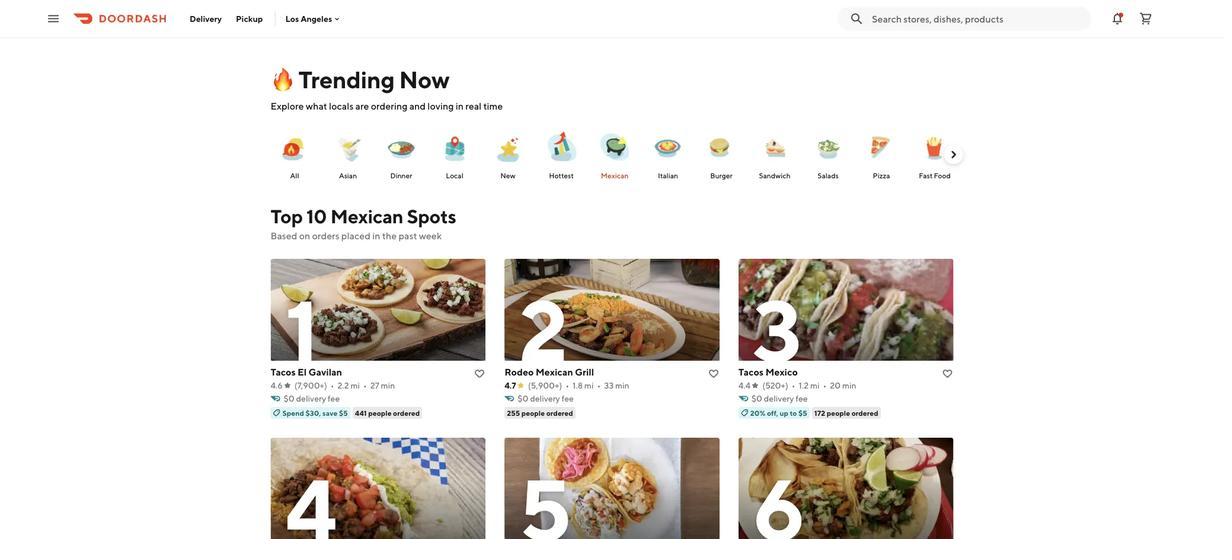 Task type: locate. For each thing, give the bounding box(es) containing it.
$0 delivery fee down (7,900+)
[[284, 394, 340, 404]]

$5 right save
[[339, 409, 348, 418]]

ordered down (5,900+)
[[547, 409, 573, 418]]

pickup button
[[229, 9, 270, 28]]

min right 33
[[616, 381, 630, 391]]

1 horizontal spatial people
[[522, 409, 545, 418]]

spots
[[407, 205, 456, 227]]

$0 up 255
[[518, 394, 529, 404]]

• left the 1.8
[[566, 381, 569, 391]]

1 $0 from the left
[[284, 394, 295, 404]]

italian
[[658, 171, 678, 180]]

0 horizontal spatial mi
[[351, 381, 360, 391]]

2 horizontal spatial people
[[827, 409, 851, 418]]

27
[[371, 381, 379, 391]]

• 1.8 mi • 33 min
[[566, 381, 630, 391]]

mexican inside top 10 mexican spots based on orders placed in the past week
[[331, 205, 404, 227]]

food
[[934, 171, 951, 180]]

gavilan
[[309, 367, 342, 378]]

1.2
[[799, 381, 809, 391]]

1 horizontal spatial delivery
[[530, 394, 560, 404]]

fee
[[328, 394, 340, 404], [562, 394, 574, 404], [796, 394, 808, 404]]

4.7
[[505, 381, 516, 391]]

1 horizontal spatial ordered
[[547, 409, 573, 418]]

2 $0 from the left
[[518, 394, 529, 404]]

delivery
[[296, 394, 326, 404], [530, 394, 560, 404], [764, 394, 794, 404]]

1 horizontal spatial min
[[616, 381, 630, 391]]

0 items, open order cart image
[[1139, 12, 1154, 26]]

are
[[356, 101, 369, 112]]

3 $0 delivery fee from the left
[[752, 394, 808, 404]]

min for grill
[[616, 381, 630, 391]]

0 horizontal spatial in
[[373, 230, 380, 242]]

pickup
[[236, 14, 263, 23]]

3 mi from the left
[[811, 381, 820, 391]]

1 mi from the left
[[351, 381, 360, 391]]

1.8
[[573, 381, 583, 391]]

1 horizontal spatial $0 delivery fee
[[518, 394, 574, 404]]

mexican up (5,900+)
[[536, 367, 573, 378]]

what
[[306, 101, 327, 112]]

mi right '1.2'
[[811, 381, 820, 391]]

2 horizontal spatial min
[[843, 381, 857, 391]]

2 min from the left
[[616, 381, 630, 391]]

people right 172
[[827, 409, 851, 418]]

$0 delivery fee for mexican
[[518, 394, 574, 404]]

delivery for el
[[296, 394, 326, 404]]

2 fee from the left
[[562, 394, 574, 404]]

20%
[[751, 409, 766, 418]]

$30,
[[306, 409, 321, 418]]

1 delivery from the left
[[296, 394, 326, 404]]

• left 27
[[364, 381, 367, 391]]

tacos
[[271, 367, 296, 378], [739, 367, 764, 378]]

tacos up 4.4
[[739, 367, 764, 378]]

1 horizontal spatial mi
[[585, 381, 594, 391]]

delivery down (5,900+)
[[530, 394, 560, 404]]

tacos for tacos mexico
[[739, 367, 764, 378]]

1 horizontal spatial fee
[[562, 394, 574, 404]]

3 people from the left
[[827, 409, 851, 418]]

3 $0 from the left
[[752, 394, 763, 404]]

mi
[[351, 381, 360, 391], [585, 381, 594, 391], [811, 381, 820, 391]]

notification bell image
[[1111, 12, 1125, 26]]

2 ordered from the left
[[547, 409, 573, 418]]

1 tacos from the left
[[271, 367, 296, 378]]

delivery
[[190, 14, 222, 23]]

burger
[[710, 171, 733, 180]]

0 horizontal spatial tacos
[[271, 367, 296, 378]]

1 min from the left
[[381, 381, 395, 391]]

tacos up 4.6
[[271, 367, 296, 378]]

(7,900+)
[[295, 381, 327, 391]]

0 horizontal spatial ordered
[[393, 409, 420, 418]]

salads
[[818, 171, 839, 180]]

$5 right to
[[799, 409, 808, 418]]

2 horizontal spatial fee
[[796, 394, 808, 404]]

0 horizontal spatial $0
[[284, 394, 295, 404]]

delivery for mexico
[[764, 394, 794, 404]]

mexican
[[601, 171, 628, 180], [331, 205, 404, 227], [536, 367, 573, 378]]

ordered right 441 at the bottom left of page
[[393, 409, 420, 418]]

in left the at left
[[373, 230, 380, 242]]

2 $0 delivery fee from the left
[[518, 394, 574, 404]]

$0
[[284, 394, 295, 404], [518, 394, 529, 404], [752, 394, 763, 404]]

in left real
[[456, 101, 464, 112]]

los angeles
[[286, 14, 332, 24]]

delivery down (7,900+)
[[296, 394, 326, 404]]

2 horizontal spatial $0 delivery fee
[[752, 394, 808, 404]]

20
[[831, 381, 841, 391]]

0 horizontal spatial $5
[[339, 409, 348, 418]]

0 horizontal spatial fee
[[328, 394, 340, 404]]

los angeles button
[[286, 14, 342, 24]]

3 • from the left
[[566, 381, 569, 391]]

🔥
[[271, 65, 294, 93]]

1 vertical spatial in
[[373, 230, 380, 242]]

0 horizontal spatial mexican
[[331, 205, 404, 227]]

2 vertical spatial mexican
[[536, 367, 573, 378]]

spend $30, save $5
[[283, 409, 348, 418]]

$0 up spend
[[284, 394, 295, 404]]

5 • from the left
[[792, 381, 796, 391]]

0 vertical spatial mexican
[[601, 171, 628, 180]]

0 vertical spatial in
[[456, 101, 464, 112]]

(520+)
[[763, 381, 789, 391]]

3 delivery from the left
[[764, 394, 794, 404]]

ordered right 172
[[852, 409, 879, 418]]

angeles
[[301, 14, 332, 24]]

1 fee from the left
[[328, 394, 340, 404]]

mi right 2.2
[[351, 381, 360, 391]]

rodeo
[[505, 367, 534, 378]]

fee down '1.2'
[[796, 394, 808, 404]]

2 horizontal spatial mexican
[[601, 171, 628, 180]]

2 tacos from the left
[[739, 367, 764, 378]]

placed
[[342, 230, 371, 242]]

0 horizontal spatial $0 delivery fee
[[284, 394, 340, 404]]

all
[[290, 171, 299, 180]]

• left 33
[[597, 381, 601, 391]]

2 delivery from the left
[[530, 394, 560, 404]]

min
[[381, 381, 395, 391], [616, 381, 630, 391], [843, 381, 857, 391]]

1 horizontal spatial $5
[[799, 409, 808, 418]]

0 horizontal spatial min
[[381, 381, 395, 391]]

delivery down (520+)
[[764, 394, 794, 404]]

in
[[456, 101, 464, 112], [373, 230, 380, 242]]

1 vertical spatial mexican
[[331, 205, 404, 227]]

tacos el gavilan
[[271, 367, 342, 378]]

0 horizontal spatial delivery
[[296, 394, 326, 404]]

people right 441 at the bottom left of page
[[368, 409, 392, 418]]

• 2.2 mi • 27 min
[[331, 381, 395, 391]]

orders
[[312, 230, 340, 242]]

people right 255
[[522, 409, 545, 418]]

$0 up 20%
[[752, 394, 763, 404]]

mi right the 1.8
[[585, 381, 594, 391]]

2 horizontal spatial ordered
[[852, 409, 879, 418]]

$0 delivery fee for el
[[284, 394, 340, 404]]

•
[[331, 381, 334, 391], [364, 381, 367, 391], [566, 381, 569, 391], [597, 381, 601, 391], [792, 381, 796, 391], [823, 381, 827, 391]]

mexican up "placed"
[[331, 205, 404, 227]]

delivery button
[[183, 9, 229, 28]]

2 horizontal spatial delivery
[[764, 394, 794, 404]]

1 ordered from the left
[[393, 409, 420, 418]]

172 people ordered
[[815, 409, 879, 418]]

$5
[[339, 409, 348, 418], [799, 409, 808, 418]]

3 ordered from the left
[[852, 409, 879, 418]]

• left '1.2'
[[792, 381, 796, 391]]

min right 20 in the bottom right of the page
[[843, 381, 857, 391]]

grill
[[575, 367, 594, 378]]

in inside top 10 mexican spots based on orders placed in the past week
[[373, 230, 380, 242]]

mexican right 'hottest' on the top left
[[601, 171, 628, 180]]

mi for gavilan
[[351, 381, 360, 391]]

fast food
[[919, 171, 951, 180]]

fee for grill
[[562, 394, 574, 404]]

real
[[466, 101, 482, 112]]

min right 27
[[381, 381, 395, 391]]

off,
[[767, 409, 779, 418]]

2 horizontal spatial mi
[[811, 381, 820, 391]]

1 $0 delivery fee from the left
[[284, 394, 340, 404]]

1 horizontal spatial $0
[[518, 394, 529, 404]]

0 horizontal spatial people
[[368, 409, 392, 418]]

$0 delivery fee
[[284, 394, 340, 404], [518, 394, 574, 404], [752, 394, 808, 404]]

441
[[355, 409, 367, 418]]

2 mi from the left
[[585, 381, 594, 391]]

2 horizontal spatial $0
[[752, 394, 763, 404]]

• left 20 in the bottom right of the page
[[823, 381, 827, 391]]

1 horizontal spatial tacos
[[739, 367, 764, 378]]

los
[[286, 14, 299, 24]]

1 horizontal spatial mexican
[[536, 367, 573, 378]]

3 min from the left
[[843, 381, 857, 391]]

fee up save
[[328, 394, 340, 404]]

$0 delivery fee down (5,900+)
[[518, 394, 574, 404]]

1 people from the left
[[368, 409, 392, 418]]

people
[[368, 409, 392, 418], [522, 409, 545, 418], [827, 409, 851, 418]]

Store search: begin typing to search for stores available on DoorDash text field
[[872, 12, 1085, 25]]

the
[[382, 230, 397, 242]]

(5,900+)
[[528, 381, 562, 391]]

$0 delivery fee down (520+)
[[752, 394, 808, 404]]

• left 2.2
[[331, 381, 334, 391]]

el
[[298, 367, 307, 378]]

pizza
[[873, 171, 890, 180]]

fee down the 1.8
[[562, 394, 574, 404]]

2 • from the left
[[364, 381, 367, 391]]

ordered
[[393, 409, 420, 418], [547, 409, 573, 418], [852, 409, 879, 418]]

hottest
[[549, 171, 574, 180]]



Task type: describe. For each thing, give the bounding box(es) containing it.
to
[[790, 409, 797, 418]]

people for tacos mexico
[[827, 409, 851, 418]]

trending
[[299, 65, 395, 93]]

tacos mexico
[[739, 367, 798, 378]]

4.4
[[739, 381, 751, 391]]

loving
[[428, 101, 454, 112]]

ordering
[[371, 101, 408, 112]]

$0 for mexican
[[518, 394, 529, 404]]

• 1.2 mi • 20 min
[[792, 381, 857, 391]]

2 $5 from the left
[[799, 409, 808, 418]]

441 people ordered
[[355, 409, 420, 418]]

mi for grill
[[585, 381, 594, 391]]

rodeo mexican grill
[[505, 367, 594, 378]]

10
[[306, 205, 327, 227]]

top 10 mexican spots based on orders placed in the past week
[[271, 205, 456, 242]]

2.2
[[338, 381, 349, 391]]

1 horizontal spatial in
[[456, 101, 464, 112]]

1 • from the left
[[331, 381, 334, 391]]

tacos for tacos el gavilan
[[271, 367, 296, 378]]

4.6
[[271, 381, 283, 391]]

spend
[[283, 409, 304, 418]]

fast
[[919, 171, 933, 180]]

past
[[399, 230, 417, 242]]

locals
[[329, 101, 354, 112]]

$0 for mexico
[[752, 394, 763, 404]]

1 $5 from the left
[[339, 409, 348, 418]]

255 people ordered
[[507, 409, 573, 418]]

20% off, up to $5
[[751, 409, 808, 418]]

people for tacos el gavilan
[[368, 409, 392, 418]]

asian
[[339, 171, 357, 180]]

$0 for el
[[284, 394, 295, 404]]

ordered for tacos mexico
[[852, 409, 879, 418]]

3 fee from the left
[[796, 394, 808, 404]]

6 • from the left
[[823, 381, 827, 391]]

on
[[299, 230, 310, 242]]

time
[[484, 101, 503, 112]]

week
[[419, 230, 442, 242]]

now
[[399, 65, 450, 93]]

top
[[271, 205, 303, 227]]

ordered for tacos el gavilan
[[393, 409, 420, 418]]

open menu image
[[46, 12, 60, 26]]

up
[[780, 409, 789, 418]]

explore
[[271, 101, 304, 112]]

fee for gavilan
[[328, 394, 340, 404]]

255
[[507, 409, 520, 418]]

dinner
[[390, 171, 412, 180]]

172
[[815, 409, 826, 418]]

save
[[323, 409, 338, 418]]

33
[[605, 381, 614, 391]]

2 people from the left
[[522, 409, 545, 418]]

and
[[410, 101, 426, 112]]

new
[[500, 171, 516, 180]]

explore what locals are ordering and loving in real time
[[271, 101, 503, 112]]

based
[[271, 230, 297, 242]]

🔥 trending now
[[271, 65, 450, 93]]

mexico
[[766, 367, 798, 378]]

next button of carousel image
[[948, 149, 960, 161]]

min for gavilan
[[381, 381, 395, 391]]

$0 delivery fee for mexico
[[752, 394, 808, 404]]

local
[[446, 171, 463, 180]]

4 • from the left
[[597, 381, 601, 391]]

sandwich
[[759, 171, 791, 180]]

delivery for mexican
[[530, 394, 560, 404]]



Task type: vqa. For each thing, say whether or not it's contained in the screenshot.
los angeles at the top left of page
yes



